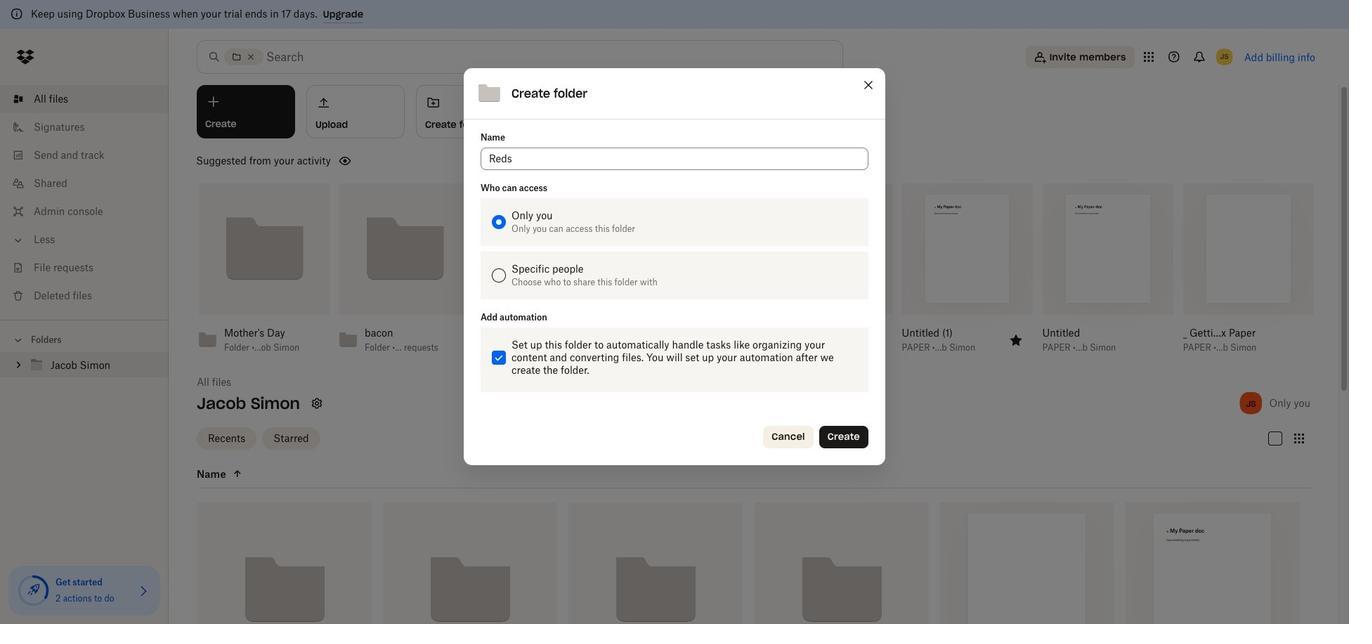 Task type: vqa. For each thing, say whether or not it's contained in the screenshot.
Folder, Father's Day Row
yes



Task type: locate. For each thing, give the bounding box(es) containing it.
dialog
[[464, 68, 886, 465]]

folder, mother's day row
[[569, 502, 744, 624]]

list
[[0, 77, 169, 320]]

alert
[[0, 0, 1350, 29]]

file, _ getting started with dropbox paper.paper row
[[941, 502, 1115, 624]]

None radio
[[492, 215, 506, 229], [492, 268, 506, 283], [492, 215, 506, 229], [492, 268, 506, 283]]

list item
[[0, 85, 169, 113]]



Task type: describe. For each thing, give the bounding box(es) containing it.
dropbox image
[[11, 43, 39, 71]]

less image
[[11, 233, 25, 247]]

folder, father's day row
[[198, 502, 372, 624]]

folder, send and track row
[[755, 502, 929, 624]]

folder, file requests row
[[383, 502, 558, 624]]

Folder name input text field
[[489, 151, 861, 166]]

file, _ my paper doc.paper row
[[1126, 502, 1301, 624]]



